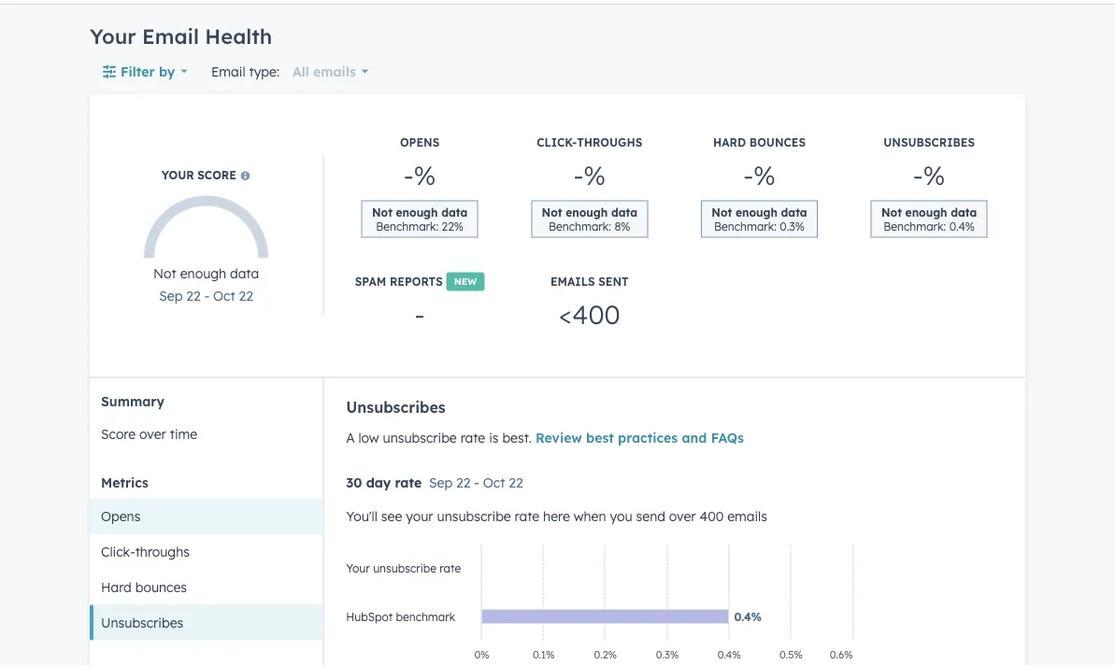 Task type: describe. For each thing, give the bounding box(es) containing it.
score
[[197, 168, 236, 182]]

22%
[[442, 219, 463, 233]]

- inside hard bounces -%
[[743, 159, 753, 192]]

not inside 'not enough data sep 22 - oct 22'
[[153, 265, 176, 281]]

sep for day
[[429, 474, 453, 491]]

hubspot
[[346, 610, 393, 624]]

0 horizontal spatial email
[[142, 23, 199, 49]]

2 vertical spatial unsubscribe
[[373, 561, 436, 575]]

by
[[159, 63, 175, 79]]

data inside 'not enough data sep 22 - oct 22'
[[230, 265, 259, 281]]

spam reports
[[355, 275, 443, 289]]

emails sent < 400
[[550, 275, 629, 331]]

oct for 30 day rate sep 22 - oct 22
[[483, 474, 505, 491]]

sep for enough
[[159, 287, 183, 304]]

unsubscribes button
[[90, 605, 323, 641]]

day
[[366, 474, 391, 491]]

reports
[[390, 275, 443, 289]]

over inside button
[[139, 426, 166, 443]]

here
[[543, 508, 570, 524]]

click-throughs button
[[90, 534, 323, 570]]

is
[[489, 429, 499, 446]]

not enough data benchmark: 0.3%
[[712, 205, 807, 233]]

a low unsubscribe rate is best. review best practices and faqs
[[346, 429, 744, 446]]

best
[[586, 429, 614, 446]]

throughs for click-throughs
[[135, 543, 190, 560]]

rate right day at the left bottom
[[395, 474, 422, 491]]

sent
[[598, 275, 629, 289]]

hard bounces button
[[90, 570, 323, 605]]

benchmark
[[396, 610, 455, 624]]

data for click-throughs -%
[[611, 205, 637, 219]]

hard bounces -%
[[713, 136, 806, 192]]

click-throughs -%
[[537, 136, 642, 192]]

data for unsubscribes -%
[[951, 205, 977, 219]]

review
[[536, 429, 582, 446]]

spam
[[355, 275, 386, 289]]

- inside unsubscribes -%
[[913, 159, 923, 192]]

filter by
[[121, 63, 175, 79]]

click-throughs
[[101, 543, 190, 560]]

not for hard bounces -%
[[712, 205, 732, 219]]

all emails
[[292, 63, 356, 79]]

data for hard bounces -%
[[781, 205, 807, 219]]

filter
[[121, 63, 155, 79]]

email type:
[[211, 63, 280, 79]]

hard bounces
[[101, 579, 187, 595]]

oct for not enough data sep 22 - oct 22
[[213, 287, 235, 304]]

1 vertical spatial unsubscribe
[[437, 508, 511, 524]]

benchmark: for opens -%
[[376, 219, 439, 233]]

rate left is
[[460, 429, 485, 446]]

enough for click-throughs -%
[[566, 205, 608, 219]]

1 vertical spatial unsubscribes
[[346, 398, 445, 416]]

all emails button
[[287, 53, 370, 90]]

30 day rate sep 22 - oct 22
[[346, 474, 523, 491]]

emails inside popup button
[[313, 63, 356, 79]]

see
[[381, 508, 402, 524]]

% inside opens -%
[[414, 159, 436, 192]]

you
[[610, 508, 632, 524]]

your for your unsubscribe rate
[[346, 561, 370, 575]]

enough inside 'not enough data sep 22 - oct 22'
[[180, 265, 226, 281]]

score
[[101, 426, 136, 443]]

0 vertical spatial unsubscribes
[[883, 136, 975, 150]]

filter by button
[[90, 53, 200, 90]]

you'll see your unsubscribe rate here when you send over 400 emails
[[346, 508, 767, 524]]

health
[[205, 23, 272, 49]]

% inside click-throughs -%
[[584, 159, 606, 192]]

and
[[682, 429, 707, 446]]

enough for hard bounces -%
[[735, 205, 778, 219]]

400 inside emails sent < 400
[[572, 298, 620, 331]]

new
[[454, 276, 477, 287]]

summary
[[101, 393, 164, 409]]

1 horizontal spatial over
[[669, 508, 696, 524]]

send
[[636, 508, 665, 524]]

hard for hard bounces -%
[[713, 136, 746, 150]]

data for opens -%
[[441, 205, 468, 219]]

0 vertical spatial unsubscribe
[[383, 429, 457, 446]]



Task type: locate. For each thing, give the bounding box(es) containing it.
type:
[[249, 63, 280, 79]]

opens -%
[[400, 136, 439, 192]]

data inside not enough data benchmark: 22%
[[441, 205, 468, 219]]

not inside not enough data benchmark: 0.3%
[[712, 205, 732, 219]]

data inside not enough data benchmark: 8%
[[611, 205, 637, 219]]

not enough data benchmark: 0.4%
[[881, 205, 977, 233]]

throughs
[[577, 136, 642, 150], [135, 543, 190, 560]]

enough for unsubscribes -%
[[905, 205, 947, 219]]

benchmark: left 0.3%
[[714, 219, 777, 233]]

benchmark: for click-throughs -%
[[549, 219, 611, 233]]

% up not enough data benchmark: 22%
[[414, 159, 436, 192]]

unsubscribe up 30 day rate sep 22 - oct 22
[[383, 429, 457, 446]]

benchmark: for hard bounces -%
[[714, 219, 777, 233]]

0 vertical spatial opens
[[400, 136, 439, 150]]

emails right all
[[313, 63, 356, 79]]

% up not enough data benchmark: 0.4%
[[923, 159, 945, 192]]

low
[[359, 429, 379, 446]]

hubspot benchmark
[[346, 610, 455, 624]]

bounces up not enough data benchmark: 0.3%
[[749, 136, 806, 150]]

1 vertical spatial oct
[[483, 474, 505, 491]]

data inside not enough data benchmark: 0.3%
[[781, 205, 807, 219]]

metrics
[[101, 475, 148, 491]]

enough inside not enough data benchmark: 0.3%
[[735, 205, 778, 219]]

throughs inside click-throughs -%
[[577, 136, 642, 150]]

sep
[[159, 287, 183, 304], [429, 474, 453, 491]]

click- for click-throughs -%
[[537, 136, 577, 150]]

2 benchmark: from the left
[[549, 219, 611, 233]]

you'll
[[346, 508, 377, 524]]

0 horizontal spatial click-
[[101, 543, 135, 560]]

benchmark: inside not enough data benchmark: 0.4%
[[884, 219, 946, 233]]

not inside not enough data benchmark: 8%
[[542, 205, 562, 219]]

0 vertical spatial hard
[[713, 136, 746, 150]]

400 right send
[[700, 508, 724, 524]]

1 vertical spatial 400
[[700, 508, 724, 524]]

over left time
[[139, 426, 166, 443]]

throughs inside 'button'
[[135, 543, 190, 560]]

emails down the faqs
[[727, 508, 767, 524]]

not inside not enough data benchmark: 22%
[[372, 205, 392, 219]]

score over time
[[101, 426, 197, 443]]

opens inside button
[[101, 508, 141, 524]]

benchmark:
[[376, 219, 439, 233], [549, 219, 611, 233], [714, 219, 777, 233], [884, 219, 946, 233]]

emails
[[550, 275, 595, 289]]

rate up "benchmark"
[[440, 561, 461, 575]]

enough inside not enough data benchmark: 8%
[[566, 205, 608, 219]]

enough inside not enough data benchmark: 0.4%
[[905, 205, 947, 219]]

4 % from the left
[[923, 159, 945, 192]]

0 vertical spatial 400
[[572, 298, 620, 331]]

unsubscribe down 30 day rate sep 22 - oct 22
[[437, 508, 511, 524]]

4 benchmark: from the left
[[884, 219, 946, 233]]

not for unsubscribes -%
[[881, 205, 902, 219]]

email up by
[[142, 23, 199, 49]]

<
[[559, 298, 572, 331]]

2 vertical spatial your
[[346, 561, 370, 575]]

your unsubscribe rate
[[346, 561, 461, 575]]

0 vertical spatial your
[[90, 23, 136, 49]]

1 vertical spatial over
[[669, 508, 696, 524]]

unsubscribes -%
[[883, 136, 975, 192]]

emails
[[313, 63, 356, 79], [727, 508, 767, 524]]

time
[[170, 426, 197, 443]]

not enough data benchmark: 22%
[[372, 205, 468, 233]]

unsubscribe up hubspot benchmark
[[373, 561, 436, 575]]

your
[[90, 23, 136, 49], [161, 168, 194, 182], [346, 561, 370, 575]]

0 vertical spatial email
[[142, 23, 199, 49]]

hard down click-throughs
[[101, 579, 132, 595]]

benchmark: inside not enough data benchmark: 8%
[[549, 219, 611, 233]]

-
[[404, 159, 414, 192], [573, 159, 584, 192], [743, 159, 753, 192], [913, 159, 923, 192], [204, 287, 210, 304], [415, 298, 425, 331], [474, 474, 479, 491]]

data
[[441, 205, 468, 219], [611, 205, 637, 219], [781, 205, 807, 219], [951, 205, 977, 219], [230, 265, 259, 281]]

- inside opens -%
[[404, 159, 414, 192]]

30
[[346, 474, 362, 491]]

when
[[574, 508, 606, 524]]

0 horizontal spatial your
[[90, 23, 136, 49]]

click- inside click-throughs -%
[[537, 136, 577, 150]]

400
[[572, 298, 620, 331], [700, 508, 724, 524]]

unsubscribes
[[883, 136, 975, 150], [346, 398, 445, 416], [101, 615, 183, 631]]

your for your score
[[161, 168, 194, 182]]

data inside not enough data benchmark: 0.4%
[[951, 205, 977, 219]]

%
[[414, 159, 436, 192], [584, 159, 606, 192], [753, 159, 776, 192], [923, 159, 945, 192]]

0 horizontal spatial hard
[[101, 579, 132, 595]]

hard
[[713, 136, 746, 150], [101, 579, 132, 595]]

1 horizontal spatial email
[[211, 63, 245, 79]]

0 vertical spatial click-
[[537, 136, 577, 150]]

% up not enough data benchmark: 0.3%
[[753, 159, 776, 192]]

3 benchmark: from the left
[[714, 219, 777, 233]]

throughs up not enough data benchmark: 8% on the top
[[577, 136, 642, 150]]

0 vertical spatial throughs
[[577, 136, 642, 150]]

unsubscribes inside unsubscribes button
[[101, 615, 183, 631]]

1 vertical spatial email
[[211, 63, 245, 79]]

0 vertical spatial emails
[[313, 63, 356, 79]]

all
[[292, 63, 309, 79]]

22
[[186, 287, 201, 304], [239, 287, 253, 304], [456, 474, 471, 491], [509, 474, 523, 491]]

opens for opens
[[101, 508, 141, 524]]

1 vertical spatial emails
[[727, 508, 767, 524]]

benchmark: left 0.4%
[[884, 219, 946, 233]]

opens for opens -%
[[400, 136, 439, 150]]

1 vertical spatial opens
[[101, 508, 141, 524]]

over right send
[[669, 508, 696, 524]]

hard up not enough data benchmark: 0.3%
[[713, 136, 746, 150]]

unsubscribes up not enough data benchmark: 0.4%
[[883, 136, 975, 150]]

a
[[346, 429, 355, 446]]

1 vertical spatial click-
[[101, 543, 135, 560]]

1 vertical spatial your
[[161, 168, 194, 182]]

hard inside hard bounces -%
[[713, 136, 746, 150]]

click- up not enough data benchmark: 8% on the top
[[537, 136, 577, 150]]

1 vertical spatial sep
[[429, 474, 453, 491]]

your
[[406, 508, 433, 524]]

your email health
[[90, 23, 272, 49]]

hard inside button
[[101, 579, 132, 595]]

unsubscribe
[[383, 429, 457, 446], [437, 508, 511, 524], [373, 561, 436, 575]]

0 horizontal spatial emails
[[313, 63, 356, 79]]

your left score
[[161, 168, 194, 182]]

not for opens -%
[[372, 205, 392, 219]]

1 horizontal spatial oct
[[483, 474, 505, 491]]

% inside hard bounces -%
[[753, 159, 776, 192]]

0 horizontal spatial throughs
[[135, 543, 190, 560]]

0 horizontal spatial over
[[139, 426, 166, 443]]

bounces for hard bounces -%
[[749, 136, 806, 150]]

throughs up hard bounces
[[135, 543, 190, 560]]

1 vertical spatial hard
[[101, 579, 132, 595]]

0 vertical spatial oct
[[213, 287, 235, 304]]

0 horizontal spatial 400
[[572, 298, 620, 331]]

practices
[[618, 429, 678, 446]]

your score
[[161, 168, 240, 182]]

1 % from the left
[[414, 159, 436, 192]]

0 vertical spatial sep
[[159, 287, 183, 304]]

benchmark: for unsubscribes -%
[[884, 219, 946, 233]]

- inside 'not enough data sep 22 - oct 22'
[[204, 287, 210, 304]]

enough for opens -%
[[396, 205, 438, 219]]

email left type:
[[211, 63, 245, 79]]

click- inside 'button'
[[101, 543, 135, 560]]

interactive chart image
[[337, 535, 862, 665]]

click- up hard bounces
[[101, 543, 135, 560]]

% up not enough data benchmark: 8% on the top
[[584, 159, 606, 192]]

faqs
[[711, 429, 744, 446]]

0.3%
[[780, 219, 805, 233]]

review best practices and faqs button
[[536, 427, 744, 449]]

400 down sent
[[572, 298, 620, 331]]

0 horizontal spatial unsubscribes
[[101, 615, 183, 631]]

click- for click-throughs
[[101, 543, 135, 560]]

0 vertical spatial over
[[139, 426, 166, 443]]

unsubscribes up low
[[346, 398, 445, 416]]

1 horizontal spatial bounces
[[749, 136, 806, 150]]

your up "filter"
[[90, 23, 136, 49]]

hard for hard bounces
[[101, 579, 132, 595]]

2 % from the left
[[584, 159, 606, 192]]

score over time button
[[90, 417, 323, 452]]

unsubscribes down hard bounces
[[101, 615, 183, 631]]

1 horizontal spatial hard
[[713, 136, 746, 150]]

0 horizontal spatial sep
[[159, 287, 183, 304]]

3 % from the left
[[753, 159, 776, 192]]

1 horizontal spatial click-
[[537, 136, 577, 150]]

rate left here
[[515, 508, 539, 524]]

oct inside 'not enough data sep 22 - oct 22'
[[213, 287, 235, 304]]

your for your email health
[[90, 23, 136, 49]]

1 benchmark: from the left
[[376, 219, 439, 233]]

1 horizontal spatial emails
[[727, 508, 767, 524]]

bounces inside hard bounces -%
[[749, 136, 806, 150]]

1 horizontal spatial your
[[161, 168, 194, 182]]

benchmark: left 22%
[[376, 219, 439, 233]]

not enough data sep 22 - oct 22
[[153, 265, 259, 304]]

sep inside 'not enough data sep 22 - oct 22'
[[159, 287, 183, 304]]

1 vertical spatial throughs
[[135, 543, 190, 560]]

bounces
[[749, 136, 806, 150], [135, 579, 187, 595]]

over
[[139, 426, 166, 443], [669, 508, 696, 524]]

benchmark: inside not enough data benchmark: 0.3%
[[714, 219, 777, 233]]

email
[[142, 23, 199, 49], [211, 63, 245, 79]]

0 horizontal spatial oct
[[213, 287, 235, 304]]

click-
[[537, 136, 577, 150], [101, 543, 135, 560]]

benchmark: inside not enough data benchmark: 22%
[[376, 219, 439, 233]]

opens
[[400, 136, 439, 150], [101, 508, 141, 524]]

not
[[372, 205, 392, 219], [542, 205, 562, 219], [712, 205, 732, 219], [881, 205, 902, 219], [153, 265, 176, 281]]

throughs for click-throughs -%
[[577, 136, 642, 150]]

8%
[[614, 219, 630, 233]]

2 horizontal spatial your
[[346, 561, 370, 575]]

opens up not enough data benchmark: 22%
[[400, 136, 439, 150]]

not for click-throughs -%
[[542, 205, 562, 219]]

opens down metrics
[[101, 508, 141, 524]]

oct
[[213, 287, 235, 304], [483, 474, 505, 491]]

% inside unsubscribes -%
[[923, 159, 945, 192]]

not inside not enough data benchmark: 0.4%
[[881, 205, 902, 219]]

1 horizontal spatial throughs
[[577, 136, 642, 150]]

1 horizontal spatial sep
[[429, 474, 453, 491]]

best.
[[502, 429, 532, 446]]

bounces inside button
[[135, 579, 187, 595]]

0 horizontal spatial opens
[[101, 508, 141, 524]]

your up 'hubspot'
[[346, 561, 370, 575]]

opens button
[[90, 499, 323, 534]]

benchmark: left 8%
[[549, 219, 611, 233]]

enough inside not enough data benchmark: 22%
[[396, 205, 438, 219]]

rate
[[460, 429, 485, 446], [395, 474, 422, 491], [515, 508, 539, 524], [440, 561, 461, 575]]

1 horizontal spatial unsubscribes
[[346, 398, 445, 416]]

0 horizontal spatial bounces
[[135, 579, 187, 595]]

bounces for hard bounces
[[135, 579, 187, 595]]

1 horizontal spatial 400
[[700, 508, 724, 524]]

1 vertical spatial bounces
[[135, 579, 187, 595]]

0.4%
[[949, 219, 975, 233]]

enough
[[396, 205, 438, 219], [566, 205, 608, 219], [735, 205, 778, 219], [905, 205, 947, 219], [180, 265, 226, 281]]

0 vertical spatial bounces
[[749, 136, 806, 150]]

1 horizontal spatial opens
[[400, 136, 439, 150]]

not enough data benchmark: 8%
[[542, 205, 637, 233]]

2 horizontal spatial unsubscribes
[[883, 136, 975, 150]]

bounces down click-throughs
[[135, 579, 187, 595]]

- inside click-throughs -%
[[573, 159, 584, 192]]

2 vertical spatial unsubscribes
[[101, 615, 183, 631]]



Task type: vqa. For each thing, say whether or not it's contained in the screenshot.
topmost "Oct"
yes



